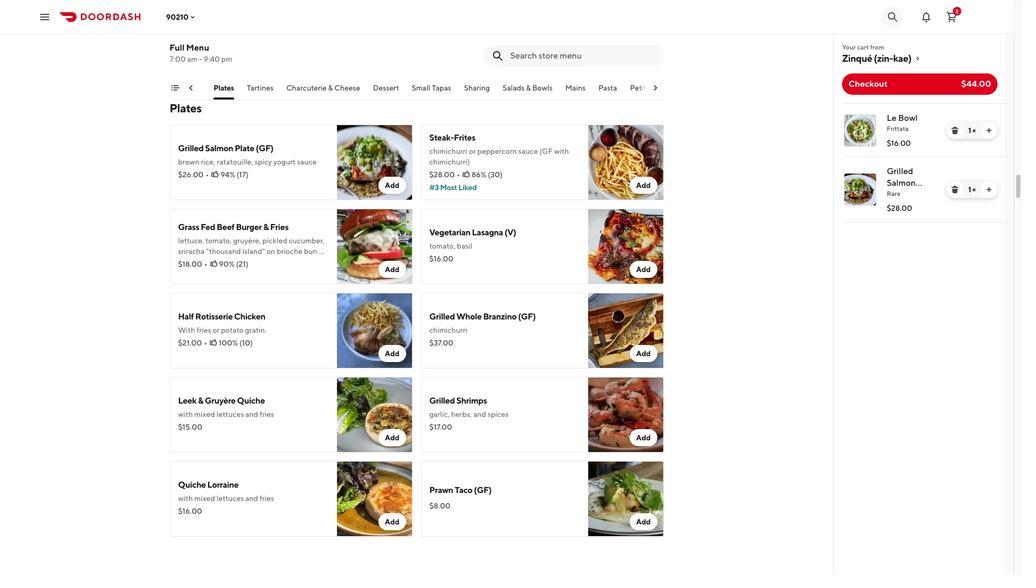 Task type: describe. For each thing, give the bounding box(es) containing it.
spicy
[[255, 158, 272, 166]]

90210
[[166, 13, 189, 21]]

2 bowls from the left
[[533, 84, 553, 92]]

1 × for le bowl
[[969, 126, 976, 135]]

& for second the salads & bowls button from the right
[[174, 84, 179, 92]]

salmon for grilled salmon plate (gf)
[[887, 178, 916, 188]]

prawn taco (gf) image
[[588, 461, 664, 537]]

add one to cart image for grilled salmon plate (gf)
[[985, 185, 994, 194]]

add one to cart image for le bowl
[[985, 126, 994, 135]]

petites pizzas button
[[630, 83, 677, 100]]

scroll menu navigation left image
[[187, 84, 195, 92]]

$16.00 inside list
[[887, 139, 911, 148]]

prawn taco (gf)
[[430, 485, 492, 495]]

9:40
[[204, 55, 220, 63]]

plate for grilled salmon plate (gf) brown rice, ratatouille, spicy yogurt sauce
[[235, 143, 254, 153]]

$14.00
[[178, 40, 202, 49]]

• for grilled salmon plate (gf)
[[206, 170, 209, 179]]

90210 button
[[166, 13, 197, 21]]

sharing button
[[464, 83, 490, 100]]

chimichurri inside grilled whole branzino (gf) chimichurri $37.00
[[430, 326, 468, 334]]

add button for grilled shrimps
[[630, 429, 657, 446]]

#3
[[430, 183, 439, 192]]

add button for half rotisserie chicken
[[379, 345, 406, 362]]

lorraine
[[207, 480, 239, 490]]

and inside leek & gruyère quiche with mixed lettuces and fries $15.00
[[246, 410, 258, 419]]

1 for grilled salmon plate (gf)
[[969, 185, 971, 194]]

"thousand
[[206, 247, 241, 256]]

grilled for grilled whole branzino (gf) chimichurri $37.00
[[430, 312, 455, 322]]

vegetarian
[[430, 227, 471, 238]]

add button for leek & gruyère quiche
[[379, 429, 406, 446]]

frites
[[454, 133, 476, 143]]

ratatouille,
[[217, 158, 253, 166]]

chimichurri inside steak-frites chimichurri or peppercorn sauce (gf with chimichurri)
[[430, 147, 468, 156]]

le bowl image
[[845, 115, 877, 146]]

full menu 7:00 am - 9:40 pm
[[170, 43, 232, 63]]

add for leek & gruyère quiche
[[385, 434, 400, 442]]

0 vertical spatial plates
[[214, 84, 234, 92]]

sriracha
[[178, 247, 205, 256]]

dessert button
[[373, 83, 399, 100]]

add for grilled whole branzino (gf)
[[636, 349, 651, 358]]

zinqué (zin-kae)
[[843, 53, 912, 64]]

leek
[[178, 396, 197, 406]]

94%
[[221, 170, 235, 179]]

grilled for grilled salmon plate (gf)
[[887, 166, 914, 176]]

small tapas
[[412, 84, 451, 92]]

dessert
[[373, 84, 399, 92]]

tomato, for vegetarian
[[430, 242, 456, 250]]

$17.00
[[430, 423, 452, 431]]

basil inside caprese salad fresh tomato, mozzarella, basil $14.00
[[264, 28, 279, 36]]

(10)
[[240, 339, 253, 347]]

whole
[[457, 312, 482, 322]]

sauce inside 'grilled salmon plate (gf) brown rice, ratatouille, spicy yogurt sauce'
[[297, 158, 317, 166]]

quiche lorraine image
[[337, 461, 412, 537]]

add button for quiche lorraine
[[379, 513, 406, 530]]

add button for grilled whole branzino (gf)
[[630, 345, 657, 362]]

quiche lorraine with mixed lettuces and fries $16.00
[[178, 480, 274, 516]]

charcuterie & cheese button
[[287, 83, 360, 100]]

1 for le bowl
[[969, 126, 971, 135]]

grilled whole branzino (gf) image
[[588, 293, 664, 369]]

le bowl frittata
[[887, 113, 918, 133]]

steak-frites chimichurri or peppercorn sauce (gf with chimichurri)
[[430, 133, 569, 166]]

$28.00 for $28.00 •
[[430, 170, 455, 179]]

1 salads & bowls button from the left
[[151, 83, 201, 100]]

with inside leek & gruyère quiche with mixed lettuces and fries $15.00
[[178, 410, 193, 419]]

7:00
[[170, 55, 186, 63]]

branzino
[[483, 312, 517, 322]]

gruyère
[[205, 396, 236, 406]]

your
[[843, 43, 856, 51]]

kae)
[[894, 53, 912, 64]]

gruyère,
[[233, 236, 261, 245]]

2 salads from the left
[[503, 84, 525, 92]]

island"
[[243, 247, 265, 256]]

(zin-
[[874, 53, 894, 64]]

rotisserie
[[195, 312, 233, 322]]

charcuterie & cheese
[[287, 84, 360, 92]]

steak-
[[430, 133, 454, 143]]

a
[[186, 258, 190, 266]]

or inside steak-frites chimichurri or peppercorn sauce (gf with chimichurri)
[[469, 147, 476, 156]]

sharing
[[464, 84, 490, 92]]

86%
[[472, 170, 487, 179]]

am
[[187, 55, 198, 63]]

add button for vegetarian lasagna (v)
[[630, 261, 657, 278]]

grilled whole branzino (gf) chimichurri $37.00
[[430, 312, 536, 347]]

• for half rotisserie chicken
[[204, 339, 207, 347]]

garlic,
[[430, 410, 450, 419]]

$26.00
[[178, 170, 204, 179]]

mains
[[566, 84, 586, 92]]

notification bell image
[[920, 10, 933, 23]]

grilled shrimps image
[[588, 377, 664, 453]]

bun
[[304, 247, 317, 256]]

add for quiche lorraine
[[385, 518, 400, 526]]

checkout
[[849, 79, 888, 89]]

remove item from cart image
[[951, 126, 960, 135]]

pm
[[221, 55, 232, 63]]

your cart from
[[843, 43, 885, 51]]

add for grass fed beef burger & fries
[[385, 265, 400, 274]]

add for prawn taco (gf)
[[636, 518, 651, 526]]

2 salads & bowls button from the left
[[503, 83, 553, 100]]

chicken
[[234, 312, 266, 322]]

(gf
[[540, 147, 553, 156]]

$28.00 •
[[430, 170, 460, 179]]

quiche inside quiche lorraine with mixed lettuces and fries $16.00
[[178, 480, 206, 490]]

× for grilled salmon plate (gf)
[[973, 185, 976, 194]]

(gf) for grilled salmon plate (gf) brown rice, ratatouille, spicy yogurt sauce
[[256, 143, 274, 153]]

#3 most liked
[[430, 183, 477, 192]]

add for grilled shrimps
[[636, 434, 651, 442]]

add for steak-frites
[[636, 181, 651, 190]]

$28.00 for $28.00
[[887, 204, 913, 212]]

potato
[[221, 326, 244, 334]]

$16.00 inside vegetarian lasagna (v) tomato, basil $16.00
[[430, 255, 454, 263]]

with
[[178, 326, 195, 334]]

bowl
[[191, 258, 208, 266]]

$18.00 •
[[178, 260, 207, 268]]

lasagna
[[472, 227, 503, 238]]

show menu categories image
[[171, 84, 179, 92]]

fries inside leek & gruyère quiche with mixed lettuces and fries $15.00
[[260, 410, 274, 419]]

taco
[[455, 485, 473, 495]]

cheese
[[335, 84, 360, 92]]

prawn
[[430, 485, 453, 495]]

on
[[267, 247, 275, 256]]

rare
[[887, 190, 901, 198]]

most
[[440, 183, 457, 192]]

yogurt
[[274, 158, 296, 166]]

or inside the half rotisserie chicken with fries or potato gratin.
[[213, 326, 220, 334]]

quiche inside leek & gruyère quiche with mixed lettuces and fries $15.00
[[237, 396, 265, 406]]

(gf) right the taco
[[474, 485, 492, 495]]

add for grilled salmon plate (gf)
[[385, 181, 400, 190]]

$37.00
[[430, 339, 454, 347]]

grilled for grilled shrimps garlic, herbs, and spices $17.00
[[430, 396, 455, 406]]

1 bowls from the left
[[181, 84, 201, 92]]

grilled salmon plate (gf) brown rice, ratatouille, spicy yogurt sauce
[[178, 143, 317, 166]]

charcuterie
[[287, 84, 327, 92]]

fries inside the half rotisserie chicken with fries or potato gratin.
[[197, 326, 211, 334]]

lettuces inside leek & gruyère quiche with mixed lettuces and fries $15.00
[[217, 410, 244, 419]]

and inside grilled shrimps garlic, herbs, and spices $17.00
[[474, 410, 486, 419]]

pizzas
[[656, 84, 677, 92]]



Task type: locate. For each thing, give the bounding box(es) containing it.
add button for steak-frites
[[630, 177, 657, 194]]

grilled inside grilled shrimps garlic, herbs, and spices $17.00
[[430, 396, 455, 406]]

(gf) up spicy
[[256, 143, 274, 153]]

& for first the salads & bowls button from right
[[526, 84, 531, 92]]

1 horizontal spatial basil
[[457, 242, 473, 250]]

grilled up rare on the top right
[[887, 166, 914, 176]]

0 vertical spatial basil
[[264, 28, 279, 36]]

salads & bowls left mains
[[503, 84, 553, 92]]

gratin.
[[245, 326, 267, 334]]

cart
[[858, 43, 869, 51]]

1 × right remove item from cart icon at the right top of page
[[969, 126, 976, 135]]

grilled for grilled salmon plate (gf) brown rice, ratatouille, spicy yogurt sauce
[[178, 143, 204, 153]]

petites
[[630, 84, 654, 92]]

grilled inside grilled whole branzino (gf) chimichurri $37.00
[[430, 312, 455, 322]]

0 vertical spatial salmon
[[205, 143, 233, 153]]

(gf) inside grilled salmon plate (gf)
[[909, 190, 927, 200]]

1 vertical spatial sauce
[[297, 158, 317, 166]]

(gf) for grilled whole branzino (gf) chimichurri $37.00
[[518, 312, 536, 322]]

86% (30)
[[472, 170, 503, 179]]

0 horizontal spatial basil
[[264, 28, 279, 36]]

le
[[887, 113, 897, 123]]

0 vertical spatial mixed
[[194, 410, 215, 419]]

• right '$21.00' on the bottom left of page
[[204, 339, 207, 347]]

0 vertical spatial ×
[[973, 126, 976, 135]]

0 vertical spatial $28.00
[[430, 170, 455, 179]]

frittata
[[887, 125, 909, 133]]

mozzarella,
[[224, 28, 262, 36]]

with
[[554, 147, 569, 156], [178, 410, 193, 419], [178, 494, 193, 503]]

add button for grass fed beef burger & fries
[[379, 261, 406, 278]]

plate inside 'grilled salmon plate (gf) brown rice, ratatouille, spicy yogurt sauce'
[[235, 143, 254, 153]]

(gf) inside grilled whole branzino (gf) chimichurri $37.00
[[518, 312, 536, 322]]

salmon up rice,
[[205, 143, 233, 153]]

chimichurri up 'chimichurri)'
[[430, 147, 468, 156]]

rice,
[[201, 158, 215, 166]]

1 horizontal spatial quiche
[[237, 396, 265, 406]]

0 horizontal spatial salads & bowls button
[[151, 83, 201, 100]]

0 horizontal spatial or
[[213, 326, 220, 334]]

salmon inside grilled salmon plate (gf)
[[887, 178, 916, 188]]

Item Search search field
[[510, 50, 655, 62]]

grass
[[178, 222, 199, 232]]

& left fries
[[263, 222, 269, 232]]

• down rice,
[[206, 170, 209, 179]]

lettuces
[[217, 410, 244, 419], [217, 494, 244, 503]]

& inside charcuterie & cheese button
[[328, 84, 333, 92]]

2 mixed from the top
[[194, 494, 215, 503]]

add button for grilled salmon plate (gf)
[[379, 177, 406, 194]]

2 button
[[942, 6, 963, 27]]

1 horizontal spatial salads & bowls
[[503, 84, 553, 92]]

2 vertical spatial fries
[[260, 494, 274, 503]]

or down "frites"
[[469, 147, 476, 156]]

1 vertical spatial basil
[[457, 242, 473, 250]]

0 vertical spatial chimichurri
[[430, 147, 468, 156]]

sauce left (gf
[[519, 147, 538, 156]]

2 lettuces from the top
[[217, 494, 244, 503]]

add button for prawn taco (gf)
[[630, 513, 657, 530]]

grilled inside grilled salmon plate (gf)
[[887, 166, 914, 176]]

1 1 from the top
[[969, 126, 971, 135]]

2 × from the top
[[973, 185, 976, 194]]

2 vertical spatial with
[[178, 494, 193, 503]]

list containing le bowl
[[834, 103, 1007, 223]]

from
[[871, 43, 885, 51]]

tomato, inside vegetarian lasagna (v) tomato, basil $16.00
[[430, 242, 456, 250]]

salads & bowls down 7:00
[[151, 84, 201, 92]]

× for le bowl
[[973, 126, 976, 135]]

basil inside vegetarian lasagna (v) tomato, basil $16.00
[[457, 242, 473, 250]]

0 vertical spatial sauce
[[519, 147, 538, 156]]

add one to cart image
[[985, 126, 994, 135], [985, 185, 994, 194]]

(gf) right branzino
[[518, 312, 536, 322]]

or inside grass fed beef burger & fries lettuce, tomato, gruyère, pickled cucumber, sriracha "thousand island" on brioche bun or in a bowl
[[319, 247, 326, 256]]

1 horizontal spatial $16.00
[[430, 255, 454, 263]]

1 mixed from the top
[[194, 410, 215, 419]]

basil right mozzarella,
[[264, 28, 279, 36]]

bowls right show menu categories image
[[181, 84, 201, 92]]

0 horizontal spatial $16.00
[[178, 507, 202, 516]]

& inside leek & gruyère quiche with mixed lettuces and fries $15.00
[[198, 396, 203, 406]]

tomato, inside caprese salad fresh tomato, mozzarella, basil $14.00
[[197, 28, 223, 36]]

0 vertical spatial with
[[554, 147, 569, 156]]

1 1 × from the top
[[969, 126, 976, 135]]

salads right sharing
[[503, 84, 525, 92]]

1 vertical spatial plate
[[887, 190, 908, 200]]

2 vertical spatial $16.00
[[178, 507, 202, 516]]

2 1 × from the top
[[969, 185, 976, 194]]

• right $18.00
[[204, 260, 207, 268]]

1 horizontal spatial salmon
[[887, 178, 916, 188]]

2 1 from the top
[[969, 185, 971, 194]]

2 salads & bowls from the left
[[503, 84, 553, 92]]

caprese salad image
[[337, 0, 412, 70]]

bowl
[[899, 113, 918, 123]]

$28.00 down rare on the top right
[[887, 204, 913, 212]]

sauce right yogurt
[[297, 158, 317, 166]]

2 horizontal spatial or
[[469, 147, 476, 156]]

beef
[[217, 222, 235, 232]]

1 horizontal spatial $28.00
[[887, 204, 913, 212]]

plates down scroll menu navigation left icon
[[170, 101, 202, 115]]

0 horizontal spatial bowls
[[181, 84, 201, 92]]

0 vertical spatial plate
[[235, 143, 254, 153]]

$8.00
[[430, 502, 451, 510]]

1 chimichurri from the top
[[430, 147, 468, 156]]

mixed inside leek & gruyère quiche with mixed lettuces and fries $15.00
[[194, 410, 215, 419]]

× right remove item from cart icon at the right top of page
[[973, 126, 976, 135]]

salad
[[211, 13, 232, 23]]

1 right remove item from cart icon at the right top of page
[[969, 126, 971, 135]]

half rotisserie chicken image
[[337, 293, 412, 369]]

fries inside quiche lorraine with mixed lettuces and fries $16.00
[[260, 494, 274, 503]]

with inside steak-frites chimichurri or peppercorn sauce (gf with chimichurri)
[[554, 147, 569, 156]]

grilled salmon plate (gf) image inside list
[[845, 174, 877, 206]]

peppercorn
[[478, 147, 517, 156]]

2 items, open order cart image
[[946, 10, 959, 23]]

× right remove item from cart image
[[973, 185, 976, 194]]

or right bun
[[319, 247, 326, 256]]

0 horizontal spatial salads
[[151, 84, 173, 92]]

tomato, down vegetarian
[[430, 242, 456, 250]]

salads & bowls button down 7:00
[[151, 83, 201, 100]]

1 × for grilled salmon plate (gf)
[[969, 185, 976, 194]]

list
[[834, 103, 1007, 223]]

0 horizontal spatial quiche
[[178, 480, 206, 490]]

90% (21)
[[219, 260, 248, 268]]

1 vertical spatial lettuces
[[217, 494, 244, 503]]

plates down pm
[[214, 84, 234, 92]]

1 vertical spatial ×
[[973, 185, 976, 194]]

1 vertical spatial fries
[[260, 410, 274, 419]]

tomato, up "thousand
[[206, 236, 232, 245]]

0 vertical spatial lettuces
[[217, 410, 244, 419]]

salmon for grilled salmon plate (gf) brown rice, ratatouille, spicy yogurt sauce
[[205, 143, 233, 153]]

grilled
[[178, 143, 204, 153], [887, 166, 914, 176], [430, 312, 455, 322], [430, 396, 455, 406]]

with inside quiche lorraine with mixed lettuces and fries $16.00
[[178, 494, 193, 503]]

tomato, down salad
[[197, 28, 223, 36]]

0 vertical spatial 1
[[969, 126, 971, 135]]

half
[[178, 312, 194, 322]]

bowls left mains
[[533, 84, 553, 92]]

0 horizontal spatial salads & bowls
[[151, 84, 201, 92]]

and inside quiche lorraine with mixed lettuces and fries $16.00
[[246, 494, 258, 503]]

grilled up the $37.00
[[430, 312, 455, 322]]

$28.00 up most
[[430, 170, 455, 179]]

& for charcuterie & cheese button
[[328, 84, 333, 92]]

caprese
[[178, 13, 209, 23]]

lettuce,
[[178, 236, 204, 245]]

zinqué
[[843, 53, 873, 64]]

94% (17)
[[221, 170, 249, 179]]

1 vertical spatial $28.00
[[887, 204, 913, 212]]

1 salads from the left
[[151, 84, 173, 92]]

2 vertical spatial or
[[213, 326, 220, 334]]

fed
[[201, 222, 215, 232]]

plates
[[214, 84, 234, 92], [170, 101, 202, 115]]

1 horizontal spatial grilled salmon plate (gf) image
[[845, 174, 877, 206]]

tartines
[[247, 84, 274, 92]]

add for vegetarian lasagna (v)
[[636, 265, 651, 274]]

1 vertical spatial mixed
[[194, 494, 215, 503]]

0 vertical spatial $16.00
[[887, 139, 911, 148]]

vegetarian lasagna (v) tomato, basil $16.00
[[430, 227, 516, 263]]

steak frites image
[[588, 125, 664, 200]]

tomato, for caprese
[[197, 28, 223, 36]]

lettuces down gruyère
[[217, 410, 244, 419]]

(gf) right rare on the top right
[[909, 190, 927, 200]]

1 lettuces from the top
[[217, 410, 244, 419]]

& inside grass fed beef burger & fries lettuce, tomato, gruyère, pickled cucumber, sriracha "thousand island" on brioche bun or in a bowl
[[263, 222, 269, 232]]

100%
[[219, 339, 238, 347]]

grilled inside 'grilled salmon plate (gf) brown rice, ratatouille, spicy yogurt sauce'
[[178, 143, 204, 153]]

& left mains
[[526, 84, 531, 92]]

mixed up $15.00
[[194, 410, 215, 419]]

sauce inside steak-frites chimichurri or peppercorn sauce (gf with chimichurri)
[[519, 147, 538, 156]]

$16.00 inside quiche lorraine with mixed lettuces and fries $16.00
[[178, 507, 202, 516]]

add for half rotisserie chicken
[[385, 349, 400, 358]]

quiche left lorraine
[[178, 480, 206, 490]]

1 vertical spatial or
[[319, 247, 326, 256]]

salmon inside 'grilled salmon plate (gf) brown rice, ratatouille, spicy yogurt sauce'
[[205, 143, 233, 153]]

$26.00 •
[[178, 170, 209, 179]]

quiche right gruyère
[[237, 396, 265, 406]]

herbs,
[[451, 410, 472, 419]]

×
[[973, 126, 976, 135], [973, 185, 976, 194]]

(30)
[[488, 170, 503, 179]]

$15.00
[[178, 423, 202, 431]]

burger
[[236, 222, 262, 232]]

0 horizontal spatial $28.00
[[430, 170, 455, 179]]

$18.00
[[178, 260, 202, 268]]

0 vertical spatial or
[[469, 147, 476, 156]]

1 horizontal spatial plate
[[887, 190, 908, 200]]

fries
[[270, 222, 289, 232]]

& right the leek at the bottom left of the page
[[198, 396, 203, 406]]

0 horizontal spatial grilled salmon plate (gf) image
[[337, 125, 412, 200]]

menu
[[186, 43, 209, 53]]

add one to cart image right remove item from cart image
[[985, 185, 994, 194]]

1 salads & bowls from the left
[[151, 84, 201, 92]]

(v)
[[505, 227, 516, 238]]

full
[[170, 43, 185, 53]]

small tapas button
[[412, 83, 451, 100]]

(gf) inside 'grilled salmon plate (gf) brown rice, ratatouille, spicy yogurt sauce'
[[256, 143, 274, 153]]

(gf) for grilled salmon plate (gf)
[[909, 190, 927, 200]]

1 add one to cart image from the top
[[985, 126, 994, 135]]

1 vertical spatial 1 ×
[[969, 185, 976, 194]]

2 add one to cart image from the top
[[985, 185, 994, 194]]

$28.00 inside list
[[887, 204, 913, 212]]

$21.00
[[178, 339, 202, 347]]

chimichurri up the $37.00
[[430, 326, 468, 334]]

grilled up garlic,
[[430, 396, 455, 406]]

1 right remove item from cart image
[[969, 185, 971, 194]]

1 vertical spatial plates
[[170, 101, 202, 115]]

or
[[469, 147, 476, 156], [319, 247, 326, 256], [213, 326, 220, 334]]

1 vertical spatial chimichurri
[[430, 326, 468, 334]]

1 horizontal spatial bowls
[[533, 84, 553, 92]]

&
[[174, 84, 179, 92], [328, 84, 333, 92], [526, 84, 531, 92], [263, 222, 269, 232], [198, 396, 203, 406]]

mixed down lorraine
[[194, 494, 215, 503]]

• for steak-frites
[[457, 170, 460, 179]]

1 horizontal spatial plates
[[214, 84, 234, 92]]

chimichurri)
[[430, 158, 470, 166]]

2 horizontal spatial $16.00
[[887, 139, 911, 148]]

basil down vegetarian
[[457, 242, 473, 250]]

1 vertical spatial 1
[[969, 185, 971, 194]]

2 chimichurri from the top
[[430, 326, 468, 334]]

1 × from the top
[[973, 126, 976, 135]]

lettuces inside quiche lorraine with mixed lettuces and fries $16.00
[[217, 494, 244, 503]]

remove item from cart image
[[951, 185, 960, 194]]

1 vertical spatial add one to cart image
[[985, 185, 994, 194]]

add
[[385, 181, 400, 190], [636, 181, 651, 190], [385, 265, 400, 274], [636, 265, 651, 274], [385, 349, 400, 358], [636, 349, 651, 358], [385, 434, 400, 442], [636, 434, 651, 442], [385, 518, 400, 526], [636, 518, 651, 526]]

add one to cart image right remove item from cart icon at the right top of page
[[985, 126, 994, 135]]

90%
[[219, 260, 235, 268]]

leek & gruyère quiche with mixed lettuces and fries $15.00
[[178, 396, 274, 431]]

shrimps
[[457, 396, 487, 406]]

0 vertical spatial 1 ×
[[969, 126, 976, 135]]

1 vertical spatial $16.00
[[430, 255, 454, 263]]

0 vertical spatial fries
[[197, 326, 211, 334]]

-
[[199, 55, 202, 63]]

plate for grilled salmon plate (gf)
[[887, 190, 908, 200]]

salmon up rare on the top right
[[887, 178, 916, 188]]

salmon
[[205, 143, 233, 153], [887, 178, 916, 188]]

$21.00 •
[[178, 339, 207, 347]]

grass fed beef burger & fries lettuce, tomato, gruyère, pickled cucumber, sriracha "thousand island" on brioche bun or in a bowl
[[178, 222, 326, 266]]

0 horizontal spatial salmon
[[205, 143, 233, 153]]

grilled shrimps garlic, herbs, and spices $17.00
[[430, 396, 509, 431]]

salads left scroll menu navigation left icon
[[151, 84, 173, 92]]

$44.00
[[962, 79, 992, 89]]

open menu image
[[38, 10, 51, 23]]

grilled salmon plate (gf) image
[[337, 125, 412, 200], [845, 174, 877, 206]]

grilled up brown
[[178, 143, 204, 153]]

1 horizontal spatial sauce
[[519, 147, 538, 156]]

zinqué (zin-kae) link
[[843, 52, 998, 65]]

0 vertical spatial add one to cart image
[[985, 126, 994, 135]]

100% (10)
[[219, 339, 253, 347]]

in
[[178, 258, 184, 266]]

plate inside grilled salmon plate (gf)
[[887, 190, 908, 200]]

1 horizontal spatial or
[[319, 247, 326, 256]]

leek & gruyère quiche image
[[337, 377, 412, 453]]

tomato, inside grass fed beef burger & fries lettuce, tomato, gruyère, pickled cucumber, sriracha "thousand island" on brioche bun or in a bowl
[[206, 236, 232, 245]]

fresh
[[178, 28, 195, 36]]

cucumber,
[[289, 236, 324, 245]]

0 horizontal spatial sauce
[[297, 158, 317, 166]]

vegetarian lasagna (v) image
[[588, 209, 664, 284]]

1 vertical spatial with
[[178, 410, 193, 419]]

basil
[[264, 28, 279, 36], [457, 242, 473, 250]]

salads
[[151, 84, 173, 92], [503, 84, 525, 92]]

$28.00
[[430, 170, 455, 179], [887, 204, 913, 212]]

mains button
[[566, 83, 586, 100]]

& left scroll menu navigation left icon
[[174, 84, 179, 92]]

scroll menu navigation right image
[[651, 84, 660, 92]]

1 × right remove item from cart image
[[969, 185, 976, 194]]

brioche
[[277, 247, 303, 256]]

2
[[956, 8, 959, 14]]

sauce
[[519, 147, 538, 156], [297, 158, 317, 166]]

0 horizontal spatial plate
[[235, 143, 254, 153]]

1 vertical spatial salmon
[[887, 178, 916, 188]]

1 horizontal spatial salads
[[503, 84, 525, 92]]

or down rotisserie
[[213, 326, 220, 334]]

1 horizontal spatial salads & bowls button
[[503, 83, 553, 100]]

mixed inside quiche lorraine with mixed lettuces and fries $16.00
[[194, 494, 215, 503]]

lettuces down lorraine
[[217, 494, 244, 503]]

0 horizontal spatial plates
[[170, 101, 202, 115]]

spices
[[488, 410, 509, 419]]

chimichurri
[[430, 147, 468, 156], [430, 326, 468, 334]]

0 vertical spatial quiche
[[237, 396, 265, 406]]

& left the cheese
[[328, 84, 333, 92]]

fries
[[197, 326, 211, 334], [260, 410, 274, 419], [260, 494, 274, 503]]

1 vertical spatial quiche
[[178, 480, 206, 490]]

caprese salad fresh tomato, mozzarella, basil $14.00
[[178, 13, 279, 49]]

• for grass fed beef burger & fries
[[204, 260, 207, 268]]

grass fed beef burger & fries image
[[337, 209, 412, 284]]

salads & bowls button left mains button
[[503, 83, 553, 100]]

• up '#3 most liked'
[[457, 170, 460, 179]]

liked
[[459, 183, 477, 192]]



Task type: vqa. For each thing, say whether or not it's contained in the screenshot.


